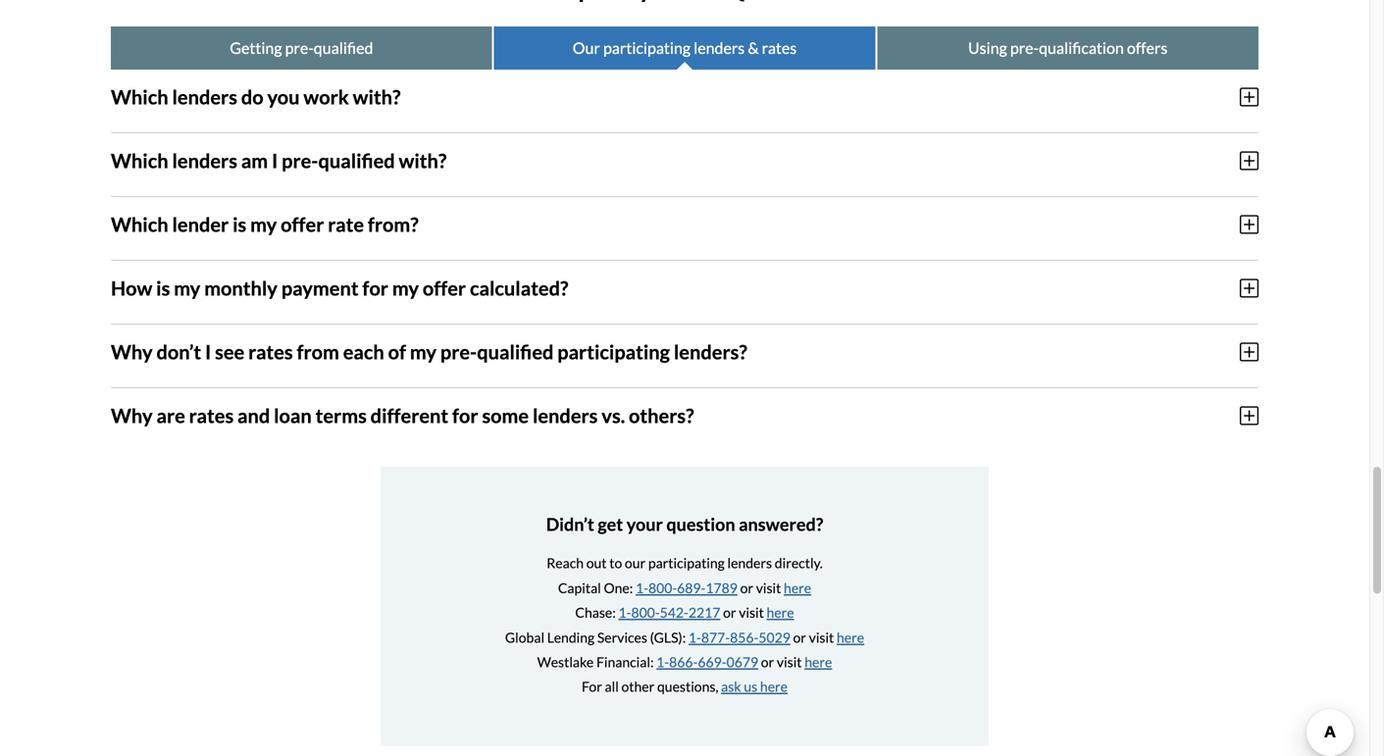 Task type: locate. For each thing, give the bounding box(es) containing it.
0 vertical spatial participating
[[603, 38, 691, 57]]

participating up vs.
[[557, 341, 670, 364]]

856-
[[730, 629, 759, 646]]

offer
[[281, 213, 324, 237], [423, 277, 466, 300]]

1 vertical spatial participating
[[557, 341, 670, 364]]

participating
[[603, 38, 691, 57], [557, 341, 670, 364], [648, 555, 725, 572]]

which lenders do you work with? button
[[111, 70, 1259, 125]]

why for why don't i see rates from each of my pre-qualified participating lenders?
[[111, 341, 153, 364]]

why
[[111, 341, 153, 364], [111, 404, 153, 428]]

how is my monthly payment for my offer calculated?
[[111, 277, 568, 300]]

capital
[[558, 580, 601, 596]]

qualified up rate
[[318, 149, 395, 173]]

services
[[597, 629, 647, 646]]

terms
[[316, 404, 367, 428]]

pre- right the am
[[282, 149, 318, 173]]

for
[[362, 277, 388, 300], [452, 404, 478, 428]]

of
[[388, 341, 406, 364]]

1 horizontal spatial is
[[233, 213, 246, 237]]

ask us here link
[[721, 679, 788, 695]]

1 vertical spatial for
[[452, 404, 478, 428]]

is
[[233, 213, 246, 237], [156, 277, 170, 300]]

2 why from the top
[[111, 404, 153, 428]]

why left don't
[[111, 341, 153, 364]]

0 vertical spatial which
[[111, 85, 168, 109]]

1 vertical spatial i
[[205, 341, 211, 364]]

i inside which lenders am i pre-qualified with? button
[[272, 149, 278, 173]]

using pre-qualification offers button
[[877, 27, 1259, 70]]

here down directly.
[[784, 580, 811, 596]]

offer inside button
[[423, 277, 466, 300]]

pre- right the getting
[[285, 38, 314, 57]]

why for why are rates and loan terms different for some lenders vs. others?
[[111, 404, 153, 428]]

participating inside the 'reach out to our participating lenders directly. capital one: 1-800-689-1789 or visit here chase: 1-800-542-2217 or visit here global lending services (gls): 1-877-856-5029 or visit here westlake financial: 1-866-669-0679 or visit here for all other questions, ask us here'
[[648, 555, 725, 572]]

here link right 0679 in the right of the page
[[805, 654, 832, 671]]

plus square image inside which lenders am i pre-qualified with? button
[[1240, 150, 1259, 172]]

qualified down calculated?
[[477, 341, 554, 364]]

here link up 5029
[[767, 604, 794, 621]]

i left 'see'
[[205, 341, 211, 364]]

1 horizontal spatial i
[[272, 149, 278, 173]]

plus square image
[[1240, 150, 1259, 172], [1240, 214, 1259, 236]]

here right us
[[760, 679, 788, 695]]

plus square image inside why don't i see rates from each of my pre-qualified participating lenders? button
[[1240, 342, 1259, 363]]

others?
[[629, 404, 694, 428]]

visit
[[756, 580, 781, 596], [739, 604, 764, 621], [809, 629, 834, 646], [777, 654, 802, 671]]

or right 0679 in the right of the page
[[761, 654, 774, 671]]

pre-
[[285, 38, 314, 57], [1010, 38, 1039, 57], [282, 149, 318, 173], [440, 341, 477, 364]]

1 vertical spatial 800-
[[631, 604, 660, 621]]

1-
[[636, 580, 648, 596], [618, 604, 631, 621], [689, 629, 701, 646], [656, 654, 669, 671]]

0 vertical spatial with?
[[353, 85, 401, 109]]

with? up from?
[[399, 149, 447, 173]]

participating inside frequently asked questions tab list
[[603, 38, 691, 57]]

0679
[[727, 654, 758, 671]]

is right lender in the top of the page
[[233, 213, 246, 237]]

here link for 1-800-689-1789
[[784, 580, 811, 596]]

here
[[784, 580, 811, 596], [767, 604, 794, 621], [837, 629, 864, 646], [805, 654, 832, 671], [760, 679, 788, 695]]

why are rates and loan terms different for some lenders vs. others? button
[[111, 389, 1259, 444]]

monthly
[[204, 277, 278, 300]]

2 plus square image from the top
[[1240, 214, 1259, 236]]

1 vertical spatial plus square image
[[1240, 214, 1259, 236]]

1 vertical spatial with?
[[399, 149, 447, 173]]

1 horizontal spatial offer
[[423, 277, 466, 300]]

1 plus square image from the top
[[1240, 150, 1259, 172]]

and
[[237, 404, 270, 428]]

1 vertical spatial offer
[[423, 277, 466, 300]]

reach out to our participating lenders directly. capital one: 1-800-689-1789 or visit here chase: 1-800-542-2217 or visit here global lending services (gls): 1-877-856-5029 or visit here westlake financial: 1-866-669-0679 or visit here for all other questions, ask us here
[[505, 555, 864, 695]]

offer inside button
[[281, 213, 324, 237]]

866-
[[669, 654, 698, 671]]

800- up "1-800-542-2217" link
[[648, 580, 677, 596]]

669-
[[698, 654, 727, 671]]

offers
[[1127, 38, 1168, 57]]

offer left rate
[[281, 213, 324, 237]]

rates inside why don't i see rates from each of my pre-qualified participating lenders? button
[[248, 341, 293, 364]]

why are rates and loan terms different for some lenders vs. others?
[[111, 404, 694, 428]]

1 horizontal spatial for
[[452, 404, 478, 428]]

using
[[968, 38, 1007, 57]]

1 horizontal spatial rates
[[248, 341, 293, 364]]

pre- right of
[[440, 341, 477, 364]]

0 vertical spatial qualified
[[314, 38, 373, 57]]

3 plus square image from the top
[[1240, 342, 1259, 363]]

vs.
[[602, 404, 625, 428]]

qualified
[[314, 38, 373, 57], [318, 149, 395, 173], [477, 341, 554, 364]]

0 horizontal spatial offer
[[281, 213, 324, 237]]

4 plus square image from the top
[[1240, 405, 1259, 427]]

0 vertical spatial plus square image
[[1240, 150, 1259, 172]]

qualified up work
[[314, 38, 373, 57]]

0 horizontal spatial for
[[362, 277, 388, 300]]

0 vertical spatial why
[[111, 341, 153, 364]]

1 vertical spatial is
[[156, 277, 170, 300]]

lenders left vs.
[[533, 404, 598, 428]]

am
[[241, 149, 268, 173]]

plus square image inside which lender is my offer rate from? button
[[1240, 214, 1259, 236]]

rates right are
[[189, 404, 234, 428]]

with? right work
[[353, 85, 401, 109]]

rates right & at the right
[[762, 38, 797, 57]]

1 vertical spatial why
[[111, 404, 153, 428]]

0 horizontal spatial rates
[[189, 404, 234, 428]]

which lenders am i pre-qualified with?
[[111, 149, 447, 173]]

participating inside tab panel
[[557, 341, 670, 364]]

visit up "856-"
[[739, 604, 764, 621]]

our
[[573, 38, 600, 57]]

2 vertical spatial qualified
[[477, 341, 554, 364]]

which for which lenders do you work with?
[[111, 85, 168, 109]]

from?
[[368, 213, 419, 237]]

rates
[[762, 38, 797, 57], [248, 341, 293, 364], [189, 404, 234, 428]]

for left some
[[452, 404, 478, 428]]

participating right our
[[603, 38, 691, 57]]

2 plus square image from the top
[[1240, 278, 1259, 299]]

loan
[[274, 404, 312, 428]]

5029
[[759, 629, 791, 646]]

which lender is my offer rate from?
[[111, 213, 419, 237]]

lender
[[172, 213, 229, 237]]

your
[[627, 514, 663, 535]]

for right "payment"
[[362, 277, 388, 300]]

why left are
[[111, 404, 153, 428]]

participating up the 1-800-689-1789 link
[[648, 555, 725, 572]]

or
[[740, 580, 753, 596], [723, 604, 736, 621], [793, 629, 806, 646], [761, 654, 774, 671]]

0 vertical spatial is
[[233, 213, 246, 237]]

how
[[111, 277, 152, 300]]

lenders left & at the right
[[694, 38, 745, 57]]

2 vertical spatial rates
[[189, 404, 234, 428]]

with? inside which lenders am i pre-qualified with? button
[[399, 149, 447, 173]]

from
[[297, 341, 339, 364]]

1 vertical spatial rates
[[248, 341, 293, 364]]

800- up (gls):
[[631, 604, 660, 621]]

my
[[250, 213, 277, 237], [174, 277, 200, 300], [392, 277, 419, 300], [410, 341, 437, 364]]

2 which from the top
[[111, 149, 168, 173]]

to
[[609, 555, 622, 572]]

here link down directly.
[[784, 580, 811, 596]]

plus square image for some
[[1240, 405, 1259, 427]]

800-
[[648, 580, 677, 596], [631, 604, 660, 621]]

rates for see
[[248, 341, 293, 364]]

1- down 2217
[[689, 629, 701, 646]]

2 vertical spatial which
[[111, 213, 168, 237]]

my left monthly
[[174, 277, 200, 300]]

lenders up the 1789
[[727, 555, 772, 572]]

getting pre-qualified
[[230, 38, 373, 57]]

plus square image
[[1240, 86, 1259, 108], [1240, 278, 1259, 299], [1240, 342, 1259, 363], [1240, 405, 1259, 427]]

1 plus square image from the top
[[1240, 86, 1259, 108]]

pre- inside which lenders am i pre-qualified with? button
[[282, 149, 318, 173]]

my right of
[[410, 341, 437, 364]]

0 vertical spatial offer
[[281, 213, 324, 237]]

with?
[[353, 85, 401, 109], [399, 149, 447, 173]]

rates right 'see'
[[248, 341, 293, 364]]

0 vertical spatial for
[[362, 277, 388, 300]]

visit down 5029
[[777, 654, 802, 671]]

is inside button
[[156, 277, 170, 300]]

here link right 5029
[[837, 629, 864, 646]]

0 horizontal spatial i
[[205, 341, 211, 364]]

here link
[[784, 580, 811, 596], [767, 604, 794, 621], [837, 629, 864, 646], [805, 654, 832, 671]]

getting pre-qualified button
[[111, 27, 492, 70]]

here link for 1-866-669-0679
[[805, 654, 832, 671]]

qualified inside frequently asked questions tab list
[[314, 38, 373, 57]]

using pre-qualification offers
[[968, 38, 1168, 57]]

or right 5029
[[793, 629, 806, 646]]

1 why from the top
[[111, 341, 153, 364]]

for
[[582, 679, 602, 695]]

rates inside the our participating lenders & rates button
[[762, 38, 797, 57]]

2 horizontal spatial rates
[[762, 38, 797, 57]]

plus square image for with?
[[1240, 150, 1259, 172]]

plus square image inside how is my monthly payment for my offer calculated? button
[[1240, 278, 1259, 299]]

689-
[[677, 580, 706, 596]]

lenders left do
[[172, 85, 237, 109]]

here right 5029
[[837, 629, 864, 646]]

3 which from the top
[[111, 213, 168, 237]]

our
[[625, 555, 646, 572]]

1 which from the top
[[111, 85, 168, 109]]

2 vertical spatial participating
[[648, 555, 725, 572]]

which inside 'button'
[[111, 85, 168, 109]]

0 horizontal spatial is
[[156, 277, 170, 300]]

directly.
[[775, 555, 823, 572]]

visit right 5029
[[809, 629, 834, 646]]

ask
[[721, 679, 741, 695]]

pre- inside why don't i see rates from each of my pre-qualified participating lenders? button
[[440, 341, 477, 364]]

is right "how" on the left top of page
[[156, 277, 170, 300]]

offer up why don't i see rates from each of my pre-qualified participating lenders?
[[423, 277, 466, 300]]

which
[[111, 85, 168, 109], [111, 149, 168, 173], [111, 213, 168, 237]]

0 vertical spatial rates
[[762, 38, 797, 57]]

pre- right using
[[1010, 38, 1039, 57]]

i right the am
[[272, 149, 278, 173]]

0 vertical spatial i
[[272, 149, 278, 173]]

plus square image inside which lenders do you work with? 'button'
[[1240, 86, 1259, 108]]

1 vertical spatial which
[[111, 149, 168, 173]]

plus square image inside why are rates and loan terms different for some lenders vs. others? button
[[1240, 405, 1259, 427]]



Task type: vqa. For each thing, say whether or not it's contained in the screenshot.
coil to the top
no



Task type: describe. For each thing, give the bounding box(es) containing it.
why don't i see rates from each of my pre-qualified participating lenders? button
[[111, 325, 1259, 380]]

pre- inside getting pre-qualified button
[[285, 38, 314, 57]]

our participating lenders & rates button
[[494, 27, 875, 70]]

chase:
[[575, 604, 616, 621]]

(gls):
[[650, 629, 686, 646]]

are
[[156, 404, 185, 428]]

or right the 1789
[[740, 580, 753, 596]]

877-
[[701, 629, 730, 646]]

westlake
[[537, 654, 594, 671]]

you
[[267, 85, 300, 109]]

each
[[343, 341, 384, 364]]

lenders inside frequently asked questions tab list
[[694, 38, 745, 57]]

frequently asked questions tab list
[[111, 27, 1259, 70]]

which for which lender is my offer rate from?
[[111, 213, 168, 237]]

2217
[[689, 604, 720, 621]]

1-877-856-5029 link
[[689, 629, 791, 646]]

1 vertical spatial qualified
[[318, 149, 395, 173]]

1-866-669-0679 link
[[656, 654, 758, 671]]

our participating lenders & rates
[[573, 38, 797, 57]]

is inside button
[[233, 213, 246, 237]]

here link for 1-800-542-2217
[[767, 604, 794, 621]]

1-800-689-1789 link
[[636, 580, 738, 596]]

getting
[[230, 38, 282, 57]]

financial:
[[596, 654, 654, 671]]

get
[[598, 514, 623, 535]]

didn't
[[546, 514, 594, 535]]

which lenders do you work with?
[[111, 85, 401, 109]]

how is my monthly payment for my offer calculated? button
[[111, 261, 1259, 316]]

pre- inside using pre-qualification offers button
[[1010, 38, 1039, 57]]

i inside why don't i see rates from each of my pre-qualified participating lenders? button
[[205, 341, 211, 364]]

which for which lenders am i pre-qualified with?
[[111, 149, 168, 173]]

lenders inside 'button'
[[172, 85, 237, 109]]

rates for &
[[762, 38, 797, 57]]

here link for 1-877-856-5029
[[837, 629, 864, 646]]

rate
[[328, 213, 364, 237]]

visit down directly.
[[756, 580, 781, 596]]

my right lender in the top of the page
[[250, 213, 277, 237]]

qualification
[[1039, 38, 1124, 57]]

plus square image for from?
[[1240, 214, 1259, 236]]

here up 5029
[[767, 604, 794, 621]]

our participating lenders & rates tab panel
[[111, 70, 1259, 451]]

1789
[[706, 580, 738, 596]]

542-
[[660, 604, 689, 621]]

answered?
[[739, 514, 823, 535]]

lending
[[547, 629, 595, 646]]

1- right one:
[[636, 580, 648, 596]]

with? inside which lenders do you work with? 'button'
[[353, 85, 401, 109]]

lenders left the am
[[172, 149, 237, 173]]

&
[[748, 38, 759, 57]]

don't
[[156, 341, 201, 364]]

calculated?
[[470, 277, 568, 300]]

didn't get your question answered?
[[546, 514, 823, 535]]

see
[[215, 341, 244, 364]]

plus square image for calculated?
[[1240, 278, 1259, 299]]

payment
[[281, 277, 359, 300]]

lenders inside the 'reach out to our participating lenders directly. capital one: 1-800-689-1789 or visit here chase: 1-800-542-2217 or visit here global lending services (gls): 1-877-856-5029 or visit here westlake financial: 1-866-669-0679 or visit here for all other questions, ask us here'
[[727, 555, 772, 572]]

which lenders am i pre-qualified with? button
[[111, 134, 1259, 188]]

one:
[[604, 580, 633, 596]]

for inside button
[[362, 277, 388, 300]]

1- up services
[[618, 604, 631, 621]]

which lender is my offer rate from? button
[[111, 197, 1259, 252]]

questions,
[[657, 679, 719, 695]]

rates inside why are rates and loan terms different for some lenders vs. others? button
[[189, 404, 234, 428]]

my up of
[[392, 277, 419, 300]]

do
[[241, 85, 263, 109]]

1- down (gls):
[[656, 654, 669, 671]]

why don't i see rates from each of my pre-qualified participating lenders?
[[111, 341, 747, 364]]

all
[[605, 679, 619, 695]]

or right 2217
[[723, 604, 736, 621]]

out
[[586, 555, 607, 572]]

global
[[505, 629, 545, 646]]

us
[[744, 679, 758, 695]]

reach
[[547, 555, 584, 572]]

other
[[621, 679, 655, 695]]

plus square image for my
[[1240, 342, 1259, 363]]

for inside button
[[452, 404, 478, 428]]

lenders?
[[674, 341, 747, 364]]

here right 0679 in the right of the page
[[805, 654, 832, 671]]

different
[[370, 404, 448, 428]]

question
[[666, 514, 735, 535]]

work
[[304, 85, 349, 109]]

1-800-542-2217 link
[[618, 604, 720, 621]]

some
[[482, 404, 529, 428]]

0 vertical spatial 800-
[[648, 580, 677, 596]]



